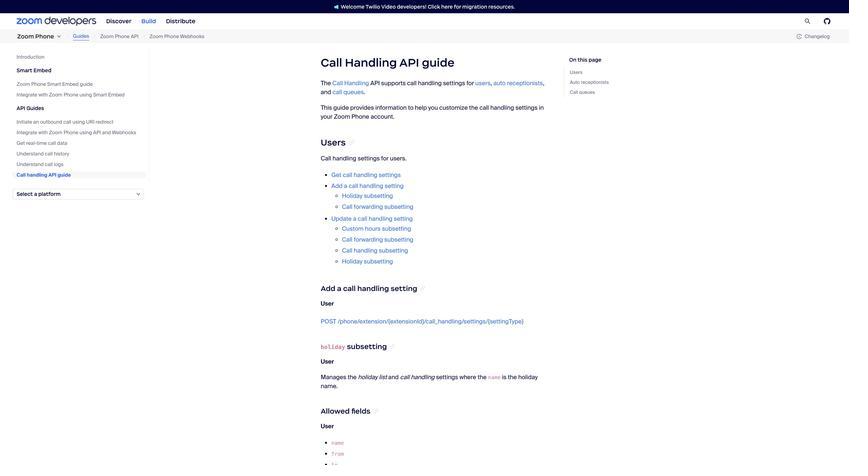 Task type: describe. For each thing, give the bounding box(es) containing it.
time
[[37, 140, 47, 147]]

.
[[364, 88, 365, 96]]

allowed fields
[[321, 407, 370, 416]]

your
[[321, 113, 332, 121]]

, inside , and
[[543, 79, 544, 87]]

hours
[[365, 225, 381, 233]]

help
[[415, 104, 427, 112]]

to
[[408, 104, 414, 112]]

call forwarding subsetting link for holiday subsetting
[[342, 203, 413, 211]]

twilio
[[366, 3, 380, 10]]

name.
[[321, 382, 338, 390]]

settings inside get call handling settings add a call handling setting holiday subsetting call forwarding subsetting
[[379, 171, 401, 179]]

a for update
[[353, 215, 356, 223]]

0 vertical spatial webhooks
[[180, 33, 204, 40]]

phone inside this guide provides information to help you customize the call handling settings in your zoom phone account.
[[352, 113, 369, 121]]

on
[[569, 57, 576, 63]]

get call handling settings link
[[331, 171, 401, 179]]

setting inside get call handling settings add a call handling setting holiday subsetting call forwarding subsetting
[[385, 182, 404, 190]]

2 holiday subsetting link from the top
[[342, 258, 393, 266]]

call handling api guide
[[17, 172, 71, 178]]

initiate an outbound call using uri redirect
[[17, 119, 113, 125]]

call handling subsetting link
[[342, 247, 408, 255]]

call handling link
[[332, 79, 369, 87]]

zoom phone webhooks link
[[150, 33, 204, 40]]

zoom phone api link
[[100, 33, 139, 40]]

logs
[[54, 161, 64, 168]]

auto receptionists
[[570, 79, 609, 85]]

forwarding inside update a call handling setting custom hours subsetting call forwarding subsetting call handling subsetting holiday subsetting
[[354, 236, 383, 244]]

this
[[578, 57, 587, 63]]

understand for understand call history
[[17, 151, 44, 157]]

developers!
[[397, 3, 427, 10]]

users.
[[390, 155, 407, 163]]

where
[[460, 374, 476, 381]]

users inside users link
[[570, 69, 582, 75]]

outbound
[[40, 119, 62, 125]]

holiday inside holiday subsetting
[[321, 344, 345, 351]]

auto receptionists link
[[493, 79, 543, 87]]

account.
[[371, 113, 394, 121]]

redirect
[[96, 119, 113, 125]]

1 , from the left
[[491, 79, 492, 87]]

2 horizontal spatial smart
[[93, 92, 107, 98]]

1 vertical spatial name
[[331, 440, 344, 446]]

2 horizontal spatial and
[[388, 374, 399, 381]]

integrate with zoom phone using api and webhooks
[[17, 129, 136, 136]]

you
[[428, 104, 438, 112]]

2 vertical spatial embed
[[108, 92, 125, 98]]

2 horizontal spatial for
[[467, 79, 474, 87]]

using for smart
[[79, 92, 92, 98]]

0 vertical spatial link 45deg image
[[389, 342, 396, 351]]

call handling api guide
[[321, 55, 455, 70]]

0 vertical spatial guides
[[73, 33, 89, 40]]

and inside , and
[[321, 88, 331, 96]]

with for integrate with zoom phone using api and webhooks
[[38, 129, 48, 136]]

list
[[379, 374, 387, 381]]

users link
[[475, 79, 491, 87]]

0 horizontal spatial for
[[381, 155, 389, 163]]

guides link
[[73, 33, 89, 40]]

1 holiday subsetting link from the top
[[342, 192, 393, 200]]

zoom phone
[[17, 33, 54, 40]]

integrate with zoom phone using smart embed
[[17, 92, 125, 98]]

auto receptionists link
[[570, 79, 609, 86]]

allowed
[[321, 407, 350, 416]]

real-
[[26, 140, 37, 147]]

understand call history
[[17, 151, 69, 157]]

post
[[321, 318, 336, 326]]

1 vertical spatial users
[[321, 137, 346, 148]]

get for get real-time call data
[[17, 140, 25, 147]]

update a call handling setting custom hours subsetting call forwarding subsetting call handling subsetting holiday subsetting
[[331, 215, 413, 266]]

call inside menu
[[17, 172, 26, 178]]

the inside is the holiday name.
[[508, 374, 517, 381]]

call queues
[[570, 89, 595, 95]]

get call handling settings add a call handling setting holiday subsetting call forwarding subsetting
[[331, 171, 413, 211]]

a for add
[[337, 284, 341, 293]]

this
[[321, 104, 332, 112]]

is the holiday name.
[[321, 374, 538, 390]]

custom hours subsetting link
[[342, 225, 411, 233]]

0 horizontal spatial smart
[[17, 67, 32, 74]]

auto
[[493, 79, 506, 87]]

, and
[[321, 79, 544, 96]]

call handling settings for users.
[[321, 155, 407, 163]]

forwarding inside get call handling settings add a call handling setting holiday subsetting call forwarding subsetting
[[354, 203, 383, 211]]

update a call handling setting link
[[331, 215, 413, 223]]

the right where
[[478, 374, 487, 381]]

guides inside menu
[[26, 105, 44, 111]]

welcome twilio video developers! click here for migration resources. link
[[327, 3, 522, 10]]

custom
[[342, 225, 364, 233]]

click
[[428, 3, 440, 10]]

and inside menu
[[102, 129, 111, 136]]

uri
[[86, 119, 94, 125]]

supports
[[381, 79, 406, 87]]

holiday for is the holiday name.
[[518, 374, 538, 381]]

guide up the call handling api supports call handling settings for users , auto receptionists
[[422, 55, 455, 70]]

0 vertical spatial for
[[454, 3, 461, 10]]

holiday subsetting
[[321, 342, 387, 351]]

customize
[[439, 104, 468, 112]]

changelog link
[[797, 33, 830, 40]]

changelog
[[805, 33, 830, 40]]

handling inside this guide provides information to help you customize the call handling settings in your zoom phone account.
[[490, 104, 514, 112]]

setting for add a call handling setting
[[391, 284, 417, 293]]

settings left where
[[436, 374, 458, 381]]

with for integrate with zoom phone using smart embed
[[38, 92, 48, 98]]

users link
[[570, 69, 609, 76]]

data
[[57, 140, 67, 147]]

zoom phone webhooks
[[150, 33, 204, 40]]

manages the holiday list and call handling settings where the name
[[321, 374, 501, 381]]

this guide provides information to help you customize the call handling settings in your zoom phone account.
[[321, 104, 544, 121]]

the
[[321, 79, 331, 87]]

1 receptionists from the left
[[581, 79, 609, 85]]



Task type: vqa. For each thing, say whether or not it's contained in the screenshot.
Update a call handling setting Custom hours subsetting Call forwarding subsetting Call handling subsetting Holiday subsetting
yes



Task type: locate. For each thing, give the bounding box(es) containing it.
guides up an at the left top of page
[[26, 105, 44, 111]]

name up from
[[331, 440, 344, 446]]

using up uri
[[79, 92, 92, 98]]

get left real-
[[17, 140, 25, 147]]

user up manages
[[321, 358, 334, 366]]

1 horizontal spatial queues
[[579, 89, 595, 95]]

welcome
[[341, 3, 365, 10]]

zoom inside this guide provides information to help you customize the call handling settings in your zoom phone account.
[[334, 113, 350, 121]]

welcome twilio video developers! click here for migration resources.
[[341, 3, 515, 10]]

0 vertical spatial integrate
[[17, 92, 37, 98]]

1 vertical spatial guides
[[26, 105, 44, 111]]

2 user from the top
[[321, 358, 334, 366]]

call forwarding subsetting link up update a call handling setting link on the top of the page
[[342, 203, 413, 211]]

holiday down call handling subsetting link
[[342, 258, 362, 266]]

with up "get real-time call data"
[[38, 129, 48, 136]]

users down your
[[321, 137, 346, 148]]

call inside this guide provides information to help you customize the call handling settings in your zoom phone account.
[[480, 104, 489, 112]]

queues down call handling link
[[343, 88, 364, 96]]

get inside menu
[[17, 140, 25, 147]]

1 vertical spatial integrate
[[17, 129, 37, 136]]

0 vertical spatial understand
[[17, 151, 44, 157]]

1 user from the top
[[321, 300, 334, 308]]

in
[[539, 104, 544, 112]]

queues for call queues .
[[343, 88, 364, 96]]

history
[[54, 151, 69, 157]]

fields
[[351, 407, 370, 416]]

2 call forwarding subsetting link from the top
[[342, 236, 413, 244]]

holiday left the list on the left bottom
[[358, 374, 378, 381]]

user
[[321, 300, 334, 308], [321, 358, 334, 366], [321, 423, 334, 431]]

name inside manages the holiday list and call handling settings where the name
[[488, 375, 501, 381]]

auto
[[570, 79, 580, 85]]

call forwarding subsetting link down custom hours subsetting link
[[342, 236, 413, 244]]

1 vertical spatial and
[[102, 129, 111, 136]]

0 horizontal spatial a
[[337, 284, 341, 293]]

0 vertical spatial using
[[79, 92, 92, 98]]

phone
[[35, 33, 54, 40], [115, 33, 130, 40], [164, 33, 179, 40], [31, 81, 46, 88], [64, 92, 78, 98], [352, 113, 369, 121], [64, 129, 78, 136]]

manages
[[321, 374, 346, 381]]

1 horizontal spatial a
[[344, 182, 347, 190]]

add up post
[[321, 284, 335, 293]]

2 vertical spatial a
[[337, 284, 341, 293]]

setting for update a call handling setting custom hours subsetting call forwarding subsetting call handling subsetting holiday subsetting
[[394, 215, 413, 223]]

1 horizontal spatial users
[[570, 69, 582, 75]]

search image
[[805, 18, 811, 24], [805, 18, 811, 24]]

with down zoom phone smart embed guide
[[38, 92, 48, 98]]

integrate for integrate with zoom phone using smart embed
[[17, 92, 37, 98]]

webhooks inside menu
[[112, 129, 136, 136]]

2 integrate from the top
[[17, 129, 37, 136]]

zoom
[[17, 33, 34, 40], [100, 33, 114, 40], [150, 33, 163, 40], [17, 81, 30, 88], [49, 92, 62, 98], [334, 113, 350, 121], [49, 129, 62, 136]]

1 vertical spatial using
[[72, 119, 85, 125]]

integrate down initiate
[[17, 129, 37, 136]]

menu
[[13, 50, 149, 182]]

user up post
[[321, 300, 334, 308]]

0 vertical spatial user
[[321, 300, 334, 308]]

embed up integrate with zoom phone using smart embed
[[62, 81, 79, 88]]

0 horizontal spatial embed
[[34, 67, 51, 74]]

settings left the in
[[515, 104, 538, 112]]

smart up integrate with zoom phone using smart embed
[[47, 81, 61, 88]]

0 horizontal spatial get
[[17, 140, 25, 147]]

1 vertical spatial call forwarding subsetting link
[[342, 236, 413, 244]]

queues down auto receptionists
[[579, 89, 595, 95]]

0 horizontal spatial receptionists
[[507, 79, 543, 87]]

add inside get call handling settings add a call handling setting holiday subsetting call forwarding subsetting
[[331, 182, 343, 190]]

2 understand from the top
[[17, 161, 44, 168]]

forwarding
[[354, 203, 383, 211], [354, 236, 383, 244]]

guides
[[73, 33, 89, 40], [26, 105, 44, 111]]

using down uri
[[79, 129, 92, 136]]

1 vertical spatial setting
[[394, 215, 413, 223]]

1 vertical spatial holiday subsetting link
[[342, 258, 393, 266]]

1 vertical spatial holiday
[[342, 258, 362, 266]]

1 integrate from the top
[[17, 92, 37, 98]]

forwarding down hours
[[354, 236, 383, 244]]

1 with from the top
[[38, 92, 48, 98]]

add a call handling setting
[[321, 284, 417, 293]]

using
[[79, 92, 92, 98], [72, 119, 85, 125], [79, 129, 92, 136]]

1 horizontal spatial holiday
[[358, 374, 378, 381]]

1 vertical spatial with
[[38, 129, 48, 136]]

2 receptionists from the left
[[507, 79, 543, 87]]

notification image
[[334, 5, 341, 9], [334, 5, 339, 9]]

holiday inside get call handling settings add a call handling setting holiday subsetting call forwarding subsetting
[[342, 192, 362, 200]]

users
[[475, 79, 491, 87]]

for
[[454, 3, 461, 10], [467, 79, 474, 87], [381, 155, 389, 163]]

here
[[441, 3, 453, 10]]

for left the users
[[467, 79, 474, 87]]

2 , from the left
[[543, 79, 544, 87]]

add
[[331, 182, 343, 190], [321, 284, 335, 293]]

receptionists up call queues link
[[581, 79, 609, 85]]

get
[[17, 140, 25, 147], [331, 171, 341, 179]]

2 vertical spatial for
[[381, 155, 389, 163]]

post /phone/extension/{extensionid}/call_handling/settings/{settingtype} link
[[321, 318, 523, 326]]

using for api
[[79, 129, 92, 136]]

provides
[[350, 104, 374, 112]]

holiday for manages the holiday list and call handling settings where the name
[[358, 374, 378, 381]]

0 vertical spatial a
[[344, 182, 347, 190]]

forwarding up update a call handling setting link on the top of the page
[[354, 203, 383, 211]]

1 forwarding from the top
[[354, 203, 383, 211]]

history image
[[797, 34, 805, 39], [797, 34, 802, 39]]

settings inside this guide provides information to help you customize the call handling settings in your zoom phone account.
[[515, 104, 538, 112]]

settings down users. at the left top of the page
[[379, 171, 401, 179]]

2 horizontal spatial holiday
[[518, 374, 538, 381]]

1 horizontal spatial name
[[488, 375, 501, 381]]

call forwarding subsetting link for custom hours subsetting
[[342, 236, 413, 244]]

1 understand from the top
[[17, 151, 44, 157]]

2 vertical spatial setting
[[391, 284, 417, 293]]

receptionists right auto
[[507, 79, 543, 87]]

settings up get call handling settings link
[[358, 155, 380, 163]]

1 horizontal spatial receptionists
[[581, 79, 609, 85]]

resources.
[[488, 3, 515, 10]]

0 horizontal spatial holiday
[[321, 344, 345, 351]]

guide up integrate with zoom phone using smart embed
[[80, 81, 93, 88]]

name left is
[[488, 375, 501, 381]]

holiday
[[321, 344, 345, 351], [358, 374, 378, 381], [518, 374, 538, 381]]

link 45deg image
[[419, 284, 426, 293]]

for right here
[[454, 3, 461, 10]]

video
[[381, 3, 396, 10]]

users
[[570, 69, 582, 75], [321, 137, 346, 148]]

3 user from the top
[[321, 423, 334, 431]]

1 vertical spatial handling
[[344, 79, 369, 87]]

call queues link
[[570, 89, 609, 96]]

holiday down post
[[321, 344, 345, 351]]

using up integrate with zoom phone using api and webhooks
[[72, 119, 85, 125]]

2 forwarding from the top
[[354, 236, 383, 244]]

0 vertical spatial add
[[331, 182, 343, 190]]

call inside get call handling settings add a call handling setting holiday subsetting call forwarding subsetting
[[342, 203, 352, 211]]

1 horizontal spatial and
[[321, 88, 331, 96]]

1 vertical spatial webhooks
[[112, 129, 136, 136]]

and down the
[[321, 88, 331, 96]]

the right is
[[508, 374, 517, 381]]

the inside this guide provides information to help you customize the call handling settings in your zoom phone account.
[[469, 104, 478, 112]]

1 vertical spatial understand
[[17, 161, 44, 168]]

0 horizontal spatial queues
[[343, 88, 364, 96]]

integrate
[[17, 92, 37, 98], [17, 129, 37, 136]]

settings up customize
[[443, 79, 465, 87]]

down image
[[57, 34, 61, 38]]

0 horizontal spatial and
[[102, 129, 111, 136]]

0 horizontal spatial link 45deg image
[[373, 407, 379, 416]]

information
[[375, 104, 407, 112]]

2 horizontal spatial embed
[[108, 92, 125, 98]]

setting
[[385, 182, 404, 190], [394, 215, 413, 223], [391, 284, 417, 293]]

smart embed
[[17, 67, 51, 74]]

understand down understand call history
[[17, 161, 44, 168]]

settings
[[443, 79, 465, 87], [515, 104, 538, 112], [358, 155, 380, 163], [379, 171, 401, 179], [436, 374, 458, 381]]

embed down introduction
[[34, 67, 51, 74]]

queues for call queues
[[579, 89, 595, 95]]

holiday down add a call handling setting link
[[342, 192, 362, 200]]

understand for understand call logs
[[17, 161, 44, 168]]

setting left link 45deg icon
[[391, 284, 417, 293]]

get down call handling settings for users.
[[331, 171, 341, 179]]

is
[[502, 374, 507, 381]]

add a call handling setting link
[[331, 182, 404, 190]]

2 holiday from the top
[[342, 258, 362, 266]]

1 vertical spatial add
[[321, 284, 335, 293]]

embed up redirect
[[108, 92, 125, 98]]

call forwarding subsetting link
[[342, 203, 413, 211], [342, 236, 413, 244]]

1 holiday from the top
[[342, 192, 362, 200]]

0 vertical spatial holiday
[[342, 192, 362, 200]]

0 vertical spatial setting
[[385, 182, 404, 190]]

webhooks
[[180, 33, 204, 40], [112, 129, 136, 136]]

1 horizontal spatial for
[[454, 3, 461, 10]]

0 vertical spatial smart
[[17, 67, 32, 74]]

get inside get call handling settings add a call handling setting holiday subsetting call forwarding subsetting
[[331, 171, 341, 179]]

menu containing introduction
[[13, 50, 149, 182]]

zoom phone api
[[100, 33, 139, 40]]

0 horizontal spatial webhooks
[[112, 129, 136, 136]]

, up the in
[[543, 79, 544, 87]]

migration
[[462, 3, 487, 10]]

handling
[[418, 79, 442, 87], [490, 104, 514, 112], [333, 155, 356, 163], [354, 171, 377, 179], [27, 172, 47, 178], [360, 182, 383, 190], [369, 215, 392, 223], [354, 247, 378, 255], [357, 284, 389, 293], [411, 374, 435, 381]]

,
[[491, 79, 492, 87], [543, 79, 544, 87]]

0 vertical spatial and
[[321, 88, 331, 96]]

handling up call queues .
[[344, 79, 369, 87]]

call queues link
[[333, 88, 364, 96]]

setting inside update a call handling setting custom hours subsetting call forwarding subsetting call handling subsetting holiday subsetting
[[394, 215, 413, 223]]

users up auto
[[570, 69, 582, 75]]

0 vertical spatial forwarding
[[354, 203, 383, 211]]

guide down logs
[[58, 172, 71, 178]]

1 vertical spatial get
[[331, 171, 341, 179]]

0 horizontal spatial guides
[[26, 105, 44, 111]]

an
[[33, 119, 39, 125]]

guide inside this guide provides information to help you customize the call handling settings in your zoom phone account.
[[333, 104, 349, 112]]

initiate
[[17, 119, 32, 125]]

0 vertical spatial with
[[38, 92, 48, 98]]

post /phone/extension/{extensionid}/call_handling/settings/{settingtype}
[[321, 318, 523, 326]]

1 vertical spatial link 45deg image
[[373, 407, 379, 416]]

the
[[469, 104, 478, 112], [348, 374, 357, 381], [478, 374, 487, 381], [508, 374, 517, 381]]

call
[[407, 79, 417, 87], [333, 88, 342, 96], [480, 104, 489, 112], [63, 119, 71, 125], [48, 140, 56, 147], [45, 151, 53, 157], [45, 161, 53, 168], [343, 171, 352, 179], [349, 182, 358, 190], [358, 215, 367, 223], [343, 284, 356, 293], [400, 374, 410, 381]]

1 horizontal spatial smart
[[47, 81, 61, 88]]

0 vertical spatial name
[[488, 375, 501, 381]]

and right the list on the left bottom
[[388, 374, 399, 381]]

holiday inside is the holiday name.
[[518, 374, 538, 381]]

1 call forwarding subsetting link from the top
[[342, 203, 413, 211]]

holiday subsetting link down add a call handling setting link
[[342, 192, 393, 200]]

call queues .
[[333, 88, 365, 96]]

0 horizontal spatial name
[[331, 440, 344, 446]]

zoom phone smart embed guide
[[17, 81, 93, 88]]

holiday subsetting link down call handling subsetting link
[[342, 258, 393, 266]]

holiday
[[342, 192, 362, 200], [342, 258, 362, 266]]

integrate for integrate with zoom phone using api and webhooks
[[17, 129, 37, 136]]

handling up call handling link
[[345, 55, 397, 70]]

smart down introduction
[[17, 67, 32, 74]]

for left users. at the left top of the page
[[381, 155, 389, 163]]

0 vertical spatial embed
[[34, 67, 51, 74]]

0 vertical spatial holiday subsetting link
[[342, 192, 393, 200]]

1 vertical spatial smart
[[47, 81, 61, 88]]

0 vertical spatial call forwarding subsetting link
[[342, 203, 413, 211]]

page
[[589, 57, 601, 63]]

holiday right is
[[518, 374, 538, 381]]

using for uri
[[72, 119, 85, 125]]

2 horizontal spatial a
[[353, 215, 356, 223]]

1 vertical spatial embed
[[62, 81, 79, 88]]

a inside update a call handling setting custom hours subsetting call forwarding subsetting call handling subsetting holiday subsetting
[[353, 215, 356, 223]]

0 vertical spatial users
[[570, 69, 582, 75]]

, left auto
[[491, 79, 492, 87]]

handling inside menu
[[27, 172, 47, 178]]

understand call logs
[[17, 161, 64, 168]]

add down get call handling settings link
[[331, 182, 343, 190]]

holiday inside update a call handling setting custom hours subsetting call forwarding subsetting call handling subsetting holiday subsetting
[[342, 258, 362, 266]]

2 vertical spatial smart
[[93, 92, 107, 98]]

call
[[321, 55, 342, 70], [332, 79, 343, 87], [570, 89, 578, 95], [321, 155, 331, 163], [17, 172, 26, 178], [342, 203, 352, 211], [342, 236, 352, 244], [342, 247, 352, 255]]

1 vertical spatial user
[[321, 358, 334, 366]]

holiday subsetting link
[[342, 192, 393, 200], [342, 258, 393, 266]]

the right customize
[[469, 104, 478, 112]]

1 horizontal spatial webhooks
[[180, 33, 204, 40]]

0 horizontal spatial users
[[321, 137, 346, 148]]

integrate up the api guides
[[17, 92, 37, 98]]

api guides
[[17, 105, 44, 111]]

setting down users. at the left top of the page
[[385, 182, 404, 190]]

zoom developer logo image
[[17, 17, 96, 26]]

1 horizontal spatial link 45deg image
[[389, 342, 396, 351]]

and down redirect
[[102, 129, 111, 136]]

api
[[131, 33, 139, 40], [399, 55, 419, 70], [370, 79, 380, 87], [17, 105, 25, 111], [93, 129, 101, 136], [48, 172, 56, 178]]

guides right down icon
[[73, 33, 89, 40]]

understand
[[17, 151, 44, 157], [17, 161, 44, 168]]

user down allowed
[[321, 423, 334, 431]]

1 horizontal spatial embed
[[62, 81, 79, 88]]

2 vertical spatial using
[[79, 129, 92, 136]]

understand down real-
[[17, 151, 44, 157]]

name
[[488, 375, 501, 381], [331, 440, 344, 446]]

a
[[344, 182, 347, 190], [353, 215, 356, 223], [337, 284, 341, 293]]

on this page
[[569, 57, 601, 63]]

guide
[[422, 55, 455, 70], [80, 81, 93, 88], [333, 104, 349, 112], [58, 172, 71, 178]]

1 horizontal spatial ,
[[543, 79, 544, 87]]

1 horizontal spatial guides
[[73, 33, 89, 40]]

update
[[331, 215, 352, 223]]

the call handling api supports call handling settings for users , auto receptionists
[[321, 79, 543, 87]]

github image
[[824, 18, 830, 25], [824, 18, 830, 25]]

a inside get call handling settings add a call handling setting holiday subsetting call forwarding subsetting
[[344, 182, 347, 190]]

1 horizontal spatial get
[[331, 171, 341, 179]]

2 vertical spatial and
[[388, 374, 399, 381]]

introduction
[[17, 54, 44, 60]]

get for get call handling settings add a call handling setting holiday subsetting call forwarding subsetting
[[331, 171, 341, 179]]

0 vertical spatial handling
[[345, 55, 397, 70]]

from
[[331, 451, 344, 457]]

0 vertical spatial get
[[17, 140, 25, 147]]

setting up custom hours subsetting link
[[394, 215, 413, 223]]

get real-time call data
[[17, 140, 67, 147]]

and
[[321, 88, 331, 96], [102, 129, 111, 136], [388, 374, 399, 381]]

link 45deg image
[[389, 342, 396, 351], [373, 407, 379, 416]]

/phone/extension/{extensionid}/call_handling/settings/{settingtype}
[[338, 318, 523, 326]]

1 vertical spatial for
[[467, 79, 474, 87]]

call inside update a call handling setting custom hours subsetting call forwarding subsetting call handling subsetting holiday subsetting
[[358, 215, 367, 223]]

the right manages
[[348, 374, 357, 381]]

guide right this
[[333, 104, 349, 112]]

0 horizontal spatial ,
[[491, 79, 492, 87]]

smart up redirect
[[93, 92, 107, 98]]

2 with from the top
[[38, 129, 48, 136]]

2 vertical spatial user
[[321, 423, 334, 431]]

1 vertical spatial a
[[353, 215, 356, 223]]

1 vertical spatial forwarding
[[354, 236, 383, 244]]



